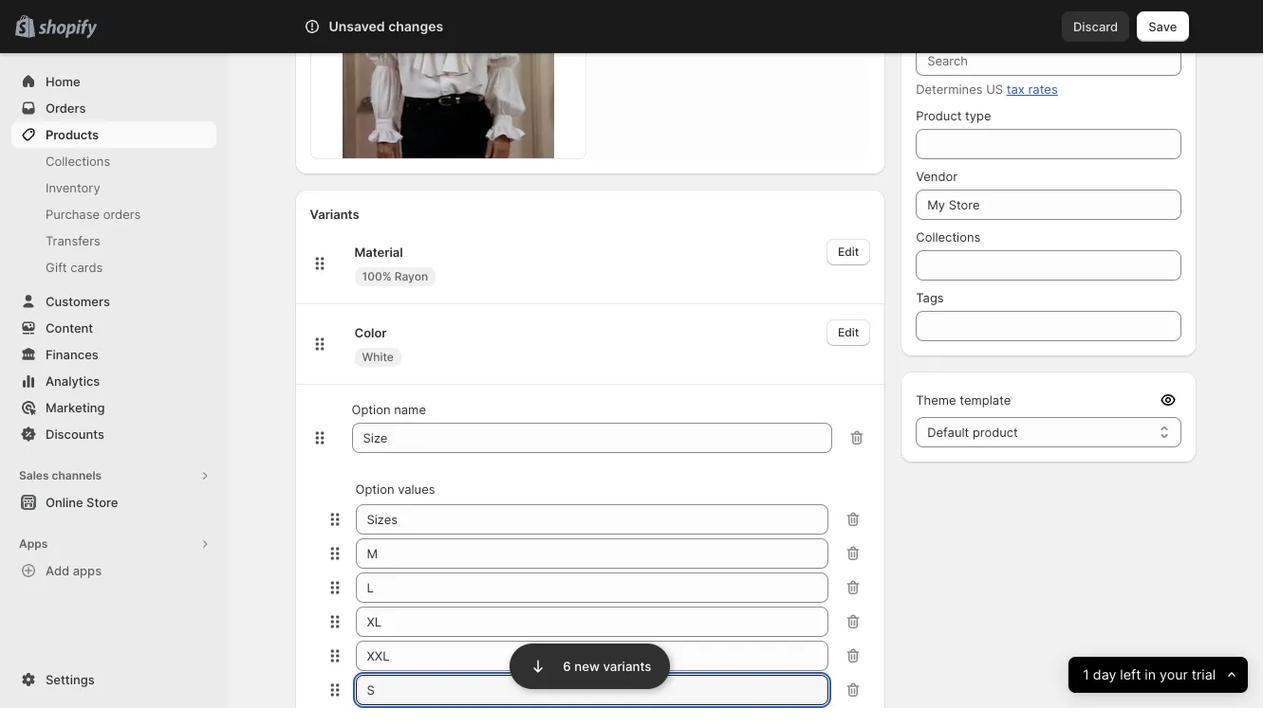 Task type: locate. For each thing, give the bounding box(es) containing it.
edit button
[[826, 239, 870, 266], [826, 320, 870, 347]]

6 new variants button
[[510, 642, 670, 690]]

product type
[[916, 108, 991, 123]]

discounts link
[[11, 421, 216, 448]]

edit for material
[[838, 245, 859, 259]]

collections
[[46, 154, 110, 169], [916, 230, 981, 245]]

None text field
[[355, 573, 829, 604], [355, 642, 829, 672], [355, 676, 829, 706], [355, 573, 829, 604], [355, 642, 829, 672], [355, 676, 829, 706]]

marketing
[[46, 400, 105, 416]]

analytics
[[46, 374, 100, 389]]

apps
[[19, 537, 48, 551]]

1 horizontal spatial collections
[[916, 230, 981, 245]]

vendor
[[916, 169, 958, 184]]

6 new variants
[[563, 660, 651, 675]]

content
[[46, 321, 93, 336]]

collections up inventory
[[46, 154, 110, 169]]

save
[[1148, 19, 1177, 34]]

1 vertical spatial edit
[[838, 326, 859, 340]]

unsaved
[[329, 18, 385, 34]]

online store link
[[11, 490, 216, 516]]

settings
[[46, 673, 95, 688]]

material
[[354, 245, 403, 260]]

home link
[[11, 68, 216, 95]]

0 vertical spatial option
[[352, 403, 390, 418]]

Product category text field
[[916, 46, 1181, 76]]

option
[[352, 403, 390, 418], [355, 482, 394, 498]]

2 edit button from the top
[[826, 320, 870, 347]]

inventory
[[46, 180, 100, 195]]

None text field
[[355, 505, 829, 536], [355, 608, 829, 638], [355, 505, 829, 536], [355, 608, 829, 638]]

online
[[46, 495, 83, 511]]

theme
[[916, 393, 956, 408]]

option left name
[[352, 403, 390, 418]]

Collections text field
[[916, 251, 1181, 281]]

100% rayon
[[362, 270, 428, 284]]

edit button for color
[[826, 320, 870, 347]]

transfers link
[[11, 228, 216, 254]]

2 edit from the top
[[838, 326, 859, 340]]

collections link
[[11, 148, 216, 175]]

1 vertical spatial edit button
[[826, 320, 870, 347]]

option left values
[[355, 482, 394, 498]]

purchase
[[46, 207, 100, 222]]

6
[[563, 660, 571, 675]]

discard
[[1073, 19, 1118, 34]]

add
[[46, 564, 70, 579]]

white
[[362, 350, 394, 365]]

products
[[46, 127, 99, 142]]

0 vertical spatial edit button
[[826, 239, 870, 266]]

rayon
[[395, 270, 428, 284]]

edit
[[838, 245, 859, 259], [838, 326, 859, 340]]

Vendor text field
[[916, 190, 1181, 220]]

Add another value text field
[[355, 539, 829, 570]]

store
[[86, 495, 118, 511]]

settings link
[[11, 667, 216, 694]]

edit for color
[[838, 326, 859, 340]]

purchase orders link
[[11, 201, 216, 228]]

apps button
[[11, 531, 216, 558]]

collections down the vendor
[[916, 230, 981, 245]]

color
[[354, 326, 387, 341]]

orders
[[46, 101, 86, 116]]

option values
[[355, 482, 435, 498]]

0 horizontal spatial collections
[[46, 154, 110, 169]]

0 vertical spatial edit
[[838, 245, 859, 259]]

gift cards link
[[11, 254, 216, 281]]

option for option values
[[355, 482, 394, 498]]

1 vertical spatial option
[[355, 482, 394, 498]]

0 vertical spatial collections
[[46, 154, 110, 169]]

orders link
[[11, 95, 216, 121]]

option for option name
[[352, 403, 390, 418]]

online store
[[46, 495, 118, 511]]

search
[[388, 19, 428, 34]]

1 edit from the top
[[838, 245, 859, 259]]

1 edit button from the top
[[826, 239, 870, 266]]

option name
[[352, 403, 426, 418]]



Task type: vqa. For each thing, say whether or not it's contained in the screenshot.
Discard button
yes



Task type: describe. For each thing, give the bounding box(es) containing it.
1
[[1083, 667, 1089, 684]]

home
[[46, 74, 80, 89]]

analytics link
[[11, 368, 216, 395]]

tax
[[1007, 82, 1025, 97]]

sales channels
[[19, 469, 102, 483]]

Product type text field
[[916, 129, 1181, 159]]

variants
[[310, 207, 359, 222]]

name
[[394, 403, 426, 418]]

products link
[[11, 121, 216, 148]]

orders
[[103, 207, 141, 222]]

day
[[1093, 667, 1116, 684]]

trial
[[1191, 667, 1215, 684]]

values
[[398, 482, 435, 498]]

determines
[[916, 82, 983, 97]]

transfers
[[46, 233, 100, 249]]

product
[[973, 425, 1018, 440]]

1 day left in your trial
[[1083, 667, 1215, 684]]

search button
[[356, 11, 907, 42]]

add apps
[[46, 564, 102, 579]]

gift cards
[[46, 260, 103, 275]]

cards
[[70, 260, 103, 275]]

changes
[[388, 18, 443, 34]]

save button
[[1137, 11, 1189, 42]]

1 day left in your trial button
[[1068, 658, 1248, 694]]

online store button
[[0, 490, 228, 516]]

Style text field
[[352, 424, 832, 454]]

us
[[986, 82, 1003, 97]]

your
[[1159, 667, 1188, 684]]

gift
[[46, 260, 67, 275]]

tax rates link
[[1007, 82, 1058, 97]]

template
[[960, 393, 1011, 408]]

discounts
[[46, 427, 104, 442]]

marketing link
[[11, 395, 216, 421]]

default product
[[927, 425, 1018, 440]]

channels
[[52, 469, 102, 483]]

discard button
[[1062, 11, 1129, 42]]

product
[[916, 108, 962, 123]]

rates
[[1028, 82, 1058, 97]]

shopify image
[[38, 20, 97, 39]]

add apps button
[[11, 558, 216, 585]]

theme template
[[916, 393, 1011, 408]]

left
[[1120, 667, 1141, 684]]

customers
[[46, 294, 110, 309]]

Tags text field
[[916, 311, 1181, 342]]

content link
[[11, 315, 216, 342]]

customers link
[[11, 288, 216, 315]]

new
[[574, 660, 600, 675]]

type
[[965, 108, 991, 123]]

finances link
[[11, 342, 216, 368]]

100%
[[362, 270, 392, 284]]

inventory link
[[11, 175, 216, 201]]

apps
[[73, 564, 102, 579]]

sales
[[19, 469, 49, 483]]

1 vertical spatial collections
[[916, 230, 981, 245]]

determines us tax rates
[[916, 82, 1058, 97]]

in
[[1144, 667, 1156, 684]]

default
[[927, 425, 969, 440]]

variants
[[603, 660, 651, 675]]

tags
[[916, 290, 944, 306]]

unsaved changes
[[329, 18, 443, 34]]

edit button for material
[[826, 239, 870, 266]]

finances
[[46, 347, 98, 362]]

purchase orders
[[46, 207, 141, 222]]

sales channels button
[[11, 463, 216, 490]]



